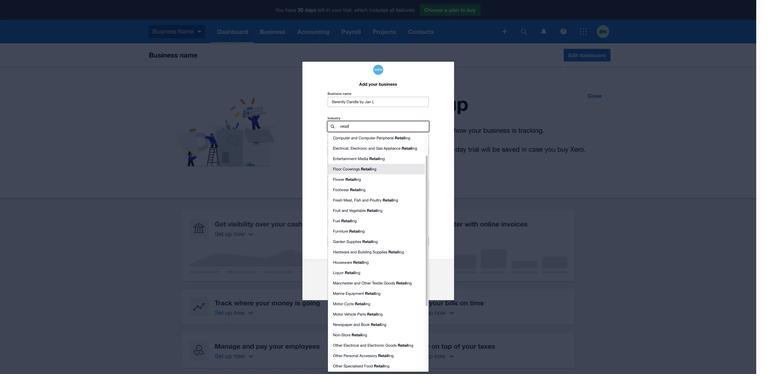 Task type: describe. For each thing, give the bounding box(es) containing it.
food
[[364, 337, 373, 342]]

and up houseware retail ing on the left bottom of the page
[[351, 223, 357, 227]]

me
[[357, 193, 363, 198]]

retail inside pharmaceutical, cosmetic and toiletry goods retail ing
[[333, 364, 343, 368]]

california
[[365, 162, 377, 165]]

industry
[[347, 134, 357, 137]]

fruit and vegetable button
[[328, 179, 425, 189]]

fresh meat, fish and poultry retail ing
[[333, 171, 398, 176]]

0 vertical spatial your
[[369, 81, 378, 87]]

now
[[352, 239, 360, 244]]

other for other electrical and electronic goods
[[333, 316, 343, 321]]

liquor
[[333, 244, 344, 248]]

manchester and other textile goods retail
[[333, 254, 407, 259]]

fuel
[[333, 192, 340, 196]]

suggestions
[[368, 134, 383, 137]]

entertainment
[[333, 130, 357, 134]]

select
[[334, 134, 342, 137]]

accessory
[[360, 327, 377, 331]]

non-
[[333, 306, 342, 310]]

textile
[[372, 254, 383, 259]]

store-
[[344, 348, 354, 352]]

name
[[343, 92, 352, 96]]

other inside manchester and other textile goods retail
[[362, 254, 371, 259]]

store
[[342, 306, 351, 310]]

other specialised food button
[[328, 334, 425, 345]]

Business name field
[[328, 97, 429, 107]]

ing inside garden supplies retail ing
[[373, 213, 378, 217]]

fish
[[354, 171, 361, 176]]

ing inside "other store-based retail ing n.e.c."
[[376, 348, 382, 352]]

do you have employees?
[[328, 175, 367, 179]]

hardware
[[333, 223, 349, 227]]

poultry
[[370, 171, 382, 176]]

xero
[[384, 275, 391, 279]]

ing inside liquor retail ing
[[355, 244, 360, 248]]

specialised
[[344, 337, 363, 342]]

have
[[340, 175, 347, 179]]

flower retail ing
[[333, 150, 361, 155]]

garden supplies retail ing
[[333, 213, 378, 217]]

flower
[[333, 151, 344, 155]]

ing inside footwear retail ing
[[360, 161, 366, 165]]

houseware
[[333, 234, 352, 238]]

search icon image
[[331, 125, 335, 128]]

your inside coming from quickbooks? move your data into xero for free.
[[363, 275, 369, 279]]

fresh
[[333, 171, 343, 176]]

footwear retail ing
[[333, 161, 366, 165]]

motor for retail
[[333, 275, 343, 279]]

other specialised food
[[333, 337, 374, 342]]

add
[[359, 81, 367, 87]]

supplies inside hardware and building supplies button
[[373, 223, 387, 227]]

coming from quickbooks? move your data into xero for free.
[[354, 269, 403, 279]]

business
[[328, 92, 342, 96]]

and inside fresh meat, fish and poultry retail ing
[[362, 171, 369, 176]]

fruit and vegetable
[[333, 182, 367, 186]]

floor coverings retail ing
[[333, 140, 376, 145]]

baja
[[359, 162, 364, 165]]

Industry field
[[340, 122, 429, 131]]

the
[[364, 134, 368, 137]]

newspaper
[[333, 296, 352, 300]]

ing inside non-store retail ing
[[362, 306, 367, 310]]

and inside newspaper and book retail
[[354, 296, 360, 300]]

employees?
[[348, 175, 367, 179]]

ing inside floor coverings retail ing
[[371, 140, 376, 145]]

goods for other electrical and electronic goods
[[385, 316, 397, 321]]

meat,
[[344, 171, 353, 176]]

other electrical and electronic goods
[[333, 316, 398, 321]]

newspaper and book retail
[[333, 295, 381, 300]]

ing inside fuel retail ing
[[352, 192, 357, 196]]

into
[[377, 275, 383, 279]]

you
[[333, 175, 339, 179]]

zone:
[[335, 161, 342, 165]]

(utc-
[[343, 162, 350, 165]]

select an industry from the suggestions provided
[[334, 134, 395, 137]]

business
[[379, 81, 397, 87]]

for
[[392, 275, 395, 279]]

time zone: (utc-08:00) baja california
[[328, 161, 377, 165]]

do you have employees? group
[[328, 181, 429, 201]]

do
[[328, 175, 332, 179]]

cosmetic
[[361, 358, 378, 362]]

marine equipment retail
[[333, 264, 376, 269]]

n.e.c.
[[383, 348, 392, 352]]

group containing retail
[[328, 72, 429, 374]]

vegetable
[[349, 182, 366, 186]]

entertainment media retail ing
[[333, 130, 385, 134]]

coming
[[354, 269, 368, 273]]

footwear
[[333, 161, 349, 165]]

fruit
[[333, 182, 341, 186]]

just
[[350, 193, 356, 198]]

and inside manchester and other textile goods retail
[[354, 254, 361, 259]]



Task type: vqa. For each thing, say whether or not it's contained in the screenshot.
THE "PURCHASE DEFAULTS"
no



Task type: locate. For each thing, give the bounding box(es) containing it.
supplies right 'building' in the left bottom of the page
[[373, 223, 387, 227]]

supplies down furniture retail ing
[[347, 213, 361, 217]]

ing down the pharmaceutical,
[[343, 364, 349, 368]]

coverings
[[343, 140, 360, 145]]

data
[[370, 275, 377, 279]]

pharmaceutical,
[[333, 358, 360, 362]]

buy now button
[[328, 237, 377, 247]]

and right fish
[[362, 171, 369, 176]]

personal
[[344, 327, 358, 331]]

motor cycle retail
[[333, 275, 365, 279]]

retail
[[369, 130, 380, 134], [361, 140, 371, 145], [346, 150, 356, 155], [350, 161, 360, 165], [383, 171, 393, 176], [341, 192, 352, 196], [349, 202, 360, 207], [362, 213, 373, 217], [353, 233, 364, 238], [345, 244, 355, 248], [396, 254, 407, 259], [365, 264, 376, 269], [355, 275, 365, 279], [367, 285, 378, 290], [371, 295, 381, 300], [352, 306, 362, 310], [378, 327, 389, 331], [366, 347, 376, 352], [333, 364, 343, 368]]

from up data
[[369, 269, 377, 273]]

motor
[[333, 275, 343, 279], [333, 285, 343, 290]]

1 motor from the top
[[333, 275, 343, 279]]

from left "the"
[[357, 134, 363, 137]]

and left toiletry
[[379, 358, 385, 362]]

goods inside pharmaceutical, cosmetic and toiletry goods retail ing
[[399, 358, 411, 362]]

0 vertical spatial supplies
[[347, 213, 361, 217]]

pharmaceutical, cosmetic and toiletry goods retail ing
[[333, 358, 411, 368]]

other left textile
[[362, 254, 371, 259]]

ing down 'me'
[[360, 202, 365, 207]]

details
[[376, 283, 388, 287]]

2 motor from the top
[[333, 285, 343, 290]]

1 vertical spatial supplies
[[373, 223, 387, 227]]

move
[[354, 275, 362, 279]]

1 vertical spatial your
[[363, 275, 369, 279]]

ing inside motor vehicle parts retail ing
[[378, 285, 383, 290]]

ing right buy
[[355, 244, 360, 248]]

08:00)
[[350, 162, 358, 165]]

ing down book
[[362, 306, 367, 310]]

supplies inside garden supplies retail ing
[[347, 213, 361, 217]]

time
[[328, 161, 334, 165]]

other personal accessory retail ing
[[333, 327, 394, 331]]

other down "non-"
[[333, 316, 343, 321]]

buy now
[[344, 239, 360, 244]]

ing right poultry
[[393, 171, 398, 176]]

other store-based retail ing n.e.c.
[[333, 347, 392, 352]]

see
[[368, 283, 375, 287]]

and down the have
[[342, 182, 348, 186]]

goods right toiletry
[[399, 358, 411, 362]]

goods for pharmaceutical, cosmetic and toiletry goods retail ing
[[399, 358, 411, 362]]

no, it's just me
[[337, 193, 363, 198]]

other inside other personal accessory retail ing
[[333, 327, 343, 331]]

furniture retail ing
[[333, 202, 365, 207]]

equipment
[[346, 265, 364, 269]]

ing up baja
[[356, 151, 361, 155]]

0 horizontal spatial supplies
[[347, 213, 361, 217]]

add your business
[[359, 81, 397, 87]]

see details
[[368, 283, 388, 287]]

other for other personal accessory retail ing
[[333, 327, 343, 331]]

motor for parts
[[333, 285, 343, 290]]

1 horizontal spatial from
[[369, 269, 377, 273]]

non-store retail ing
[[333, 306, 367, 310]]

based
[[354, 348, 365, 352]]

yes
[[337, 183, 343, 188]]

ing up other specialised food button
[[389, 327, 394, 331]]

other electrical and electronic goods button
[[328, 313, 425, 324]]

ing down the suggestions
[[371, 140, 376, 145]]

book
[[361, 296, 370, 300]]

motor inside motor cycle retail
[[333, 275, 343, 279]]

floor
[[333, 140, 342, 145]]

garden
[[333, 213, 346, 217]]

no,
[[337, 193, 343, 198]]

goods right the electronic
[[385, 316, 397, 321]]

ing right 08:00) at the top of page
[[360, 161, 366, 165]]

ing inside entertainment media retail ing
[[380, 130, 385, 134]]

ing inside houseware retail ing
[[364, 234, 369, 238]]

from inside coming from quickbooks? move your data into xero for free.
[[369, 269, 377, 273]]

other left store-
[[333, 348, 343, 352]]

motor vehicle parts retail ing
[[333, 285, 383, 290]]

hardware and building supplies button
[[328, 220, 425, 230]]

your
[[369, 81, 378, 87], [363, 275, 369, 279]]

business name
[[328, 92, 352, 96]]

goods for manchester and other textile goods retail
[[384, 254, 395, 259]]

0 vertical spatial motor
[[333, 275, 343, 279]]

ing inside flower retail ing
[[356, 151, 361, 155]]

list box containing retail
[[328, 72, 425, 374]]

other left specialised
[[333, 337, 343, 342]]

free.
[[396, 275, 403, 279]]

other for other store-based retail ing n.e.c.
[[333, 348, 343, 352]]

ing inside furniture retail ing
[[360, 202, 365, 207]]

furniture
[[333, 202, 348, 207]]

goods right textile
[[384, 254, 395, 259]]

liquor retail ing
[[333, 244, 360, 248]]

electrical
[[344, 316, 359, 321]]

motor up 'newspaper'
[[333, 285, 343, 290]]

toiletry
[[386, 358, 398, 362]]

houseware retail ing
[[333, 233, 369, 238]]

goods inside button
[[385, 316, 397, 321]]

ing left n.e.c.
[[376, 348, 382, 352]]

ing right "the"
[[380, 130, 385, 134]]

ing left 'me'
[[352, 192, 357, 196]]

0 vertical spatial from
[[357, 134, 363, 137]]

industry
[[328, 116, 340, 120]]

and
[[362, 171, 369, 176], [342, 182, 348, 186], [351, 223, 357, 227], [354, 254, 361, 259], [354, 296, 360, 300], [360, 316, 367, 321], [379, 358, 385, 362]]

hardware and building supplies
[[333, 223, 389, 227]]

other left personal
[[333, 327, 343, 331]]

and left book
[[354, 296, 360, 300]]

1 vertical spatial from
[[369, 269, 377, 273]]

your left data
[[363, 275, 369, 279]]

an
[[343, 134, 346, 137]]

ing right see
[[378, 285, 383, 290]]

list box
[[328, 72, 425, 374]]

country
[[328, 141, 340, 145]]

it's
[[344, 193, 349, 198]]

1 vertical spatial goods
[[385, 316, 397, 321]]

parts
[[357, 285, 366, 290]]

building
[[358, 223, 372, 227]]

and up other personal accessory retail ing
[[360, 316, 367, 321]]

1 horizontal spatial supplies
[[373, 223, 387, 227]]

motor inside motor vehicle parts retail ing
[[333, 285, 343, 290]]

0 horizontal spatial from
[[357, 134, 363, 137]]

and up the equipment at left
[[354, 254, 361, 259]]

other for other specialised food
[[333, 337, 343, 342]]

ing inside fresh meat, fish and poultry retail ing
[[393, 171, 398, 176]]

ing up hardware and building supplies button
[[373, 213, 378, 217]]

vehicle
[[344, 285, 356, 290]]

quickbooks?
[[378, 269, 403, 273]]

other
[[362, 254, 371, 259], [333, 316, 343, 321], [333, 327, 343, 331], [333, 337, 343, 342], [333, 348, 343, 352]]

ing inside pharmaceutical, cosmetic and toiletry goods retail ing
[[343, 364, 349, 368]]

cycle
[[344, 275, 354, 279]]

group
[[328, 72, 429, 374]]

motor down 'marine'
[[333, 275, 343, 279]]

goods inside manchester and other textile goods retail
[[384, 254, 395, 259]]

supplies
[[347, 213, 361, 217], [373, 223, 387, 227]]

see details button
[[364, 280, 392, 290]]

other inside "other store-based retail ing n.e.c."
[[333, 348, 343, 352]]

and inside pharmaceutical, cosmetic and toiletry goods retail ing
[[379, 358, 385, 362]]

marine
[[333, 265, 345, 269]]

1 vertical spatial motor
[[333, 285, 343, 290]]

media
[[358, 130, 368, 134]]

manchester
[[333, 254, 353, 259]]

xero image
[[373, 65, 383, 75]]

provided
[[384, 134, 395, 137]]

2 vertical spatial goods
[[399, 358, 411, 362]]

0 vertical spatial goods
[[384, 254, 395, 259]]

buy
[[344, 239, 351, 244]]

electronic
[[368, 316, 384, 321]]

fuel retail ing
[[333, 192, 357, 196]]

ing down 'building' in the left bottom of the page
[[364, 234, 369, 238]]

your right add on the top of the page
[[369, 81, 378, 87]]

ing inside other personal accessory retail ing
[[389, 327, 394, 331]]



